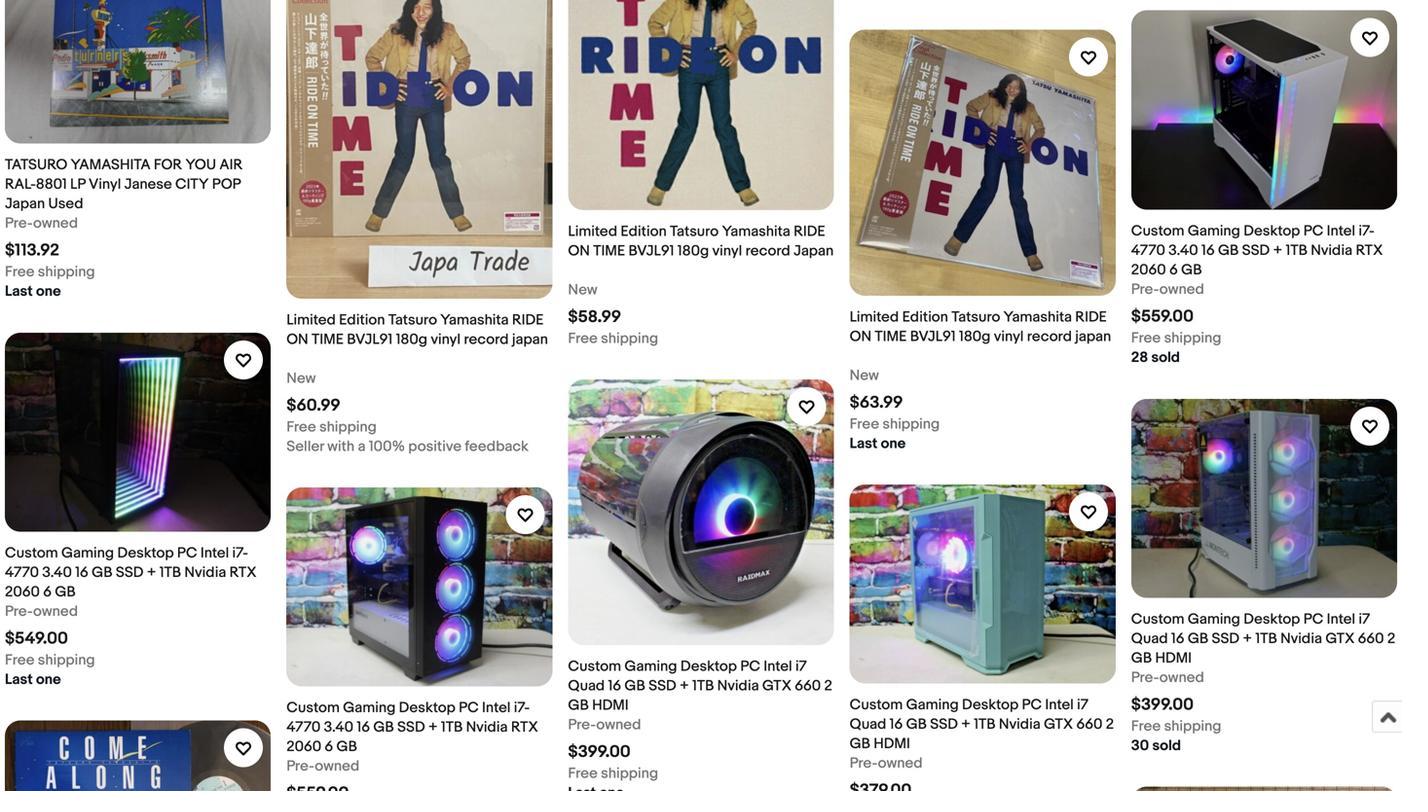 Task type: locate. For each thing, give the bounding box(es) containing it.
feedback
[[465, 438, 529, 456]]

ral-
[[5, 176, 36, 193]]

0 horizontal spatial 2
[[824, 678, 832, 695]]

last one text field down $63.99 text box
[[850, 434, 906, 454]]

1 horizontal spatial $399.00
[[1131, 695, 1194, 716]]

0 horizontal spatial rtx
[[229, 564, 257, 582]]

intel inside custom gaming desktop pc intel i7- 4770 3.40 16 gb ssd + 1tb nvidia rtx 2060 6 gb pre-owned $549.00 free shipping last one
[[200, 545, 229, 563]]

edition
[[621, 223, 667, 240], [902, 308, 948, 326], [339, 311, 385, 329]]

2 horizontal spatial new
[[850, 367, 879, 384]]

1 horizontal spatial japan
[[794, 242, 834, 260]]

180g
[[677, 242, 709, 260], [959, 328, 991, 345], [396, 331, 427, 348]]

on up new text field
[[850, 328, 871, 345]]

custom inside custom gaming desktop pc intel i7- 4770 3.40 16 gb ssd + 1tb nvidia rtx 2060 6 gb
[[286, 700, 340, 717]]

ssd
[[1242, 242, 1270, 259], [116, 564, 143, 582], [1212, 631, 1240, 648], [649, 678, 676, 695], [930, 716, 958, 734], [397, 719, 425, 737]]

1 horizontal spatial pre-owned
[[850, 755, 923, 773]]

1 horizontal spatial rtx
[[511, 719, 538, 737]]

0 vertical spatial sold
[[1151, 349, 1180, 367]]

pc for custom gaming desktop pc intel i7- 4770 3.40 16 gb ssd + 1tb nvidia rtx 2060 6 gb pre-owned $549.00 free shipping last one
[[177, 545, 197, 563]]

free shipping text field for $63.99
[[850, 415, 940, 434]]

2 horizontal spatial record
[[1027, 328, 1072, 345]]

new for $58.99
[[568, 281, 598, 299]]

you
[[185, 156, 216, 174]]

owned inside custom gaming desktop pc intel i7 quad 16 gb ssd + 1tb nvidia gtx 660 2 gb hdmi pre-owned $399.00 free shipping 30 sold
[[1159, 670, 1204, 687]]

$113.92
[[5, 240, 59, 261]]

pre-owned text field for $113.92
[[5, 214, 78, 233]]

free shipping text field down $549.00 at the left
[[5, 651, 95, 671]]

2 inside custom gaming desktop pc intel i7 quad 16 gb ssd + 1tb nvidia gtx 660 2 gb hdmi pre-owned $399.00 free shipping 30 sold
[[1387, 631, 1396, 648]]

limited edition tatsuro yamashita ride on time bvjl91 180g  vinyl record japan
[[850, 308, 1111, 345], [286, 311, 548, 348]]

1 horizontal spatial edition
[[621, 223, 667, 240]]

on for $60.99
[[286, 331, 308, 348]]

on up $58.99 at top
[[568, 242, 590, 260]]

free up 28
[[1131, 330, 1161, 347]]

2060 inside custom gaming desktop pc intel i7- 4770 3.40 16 gb ssd + 1tb nvidia rtx 2060 6 gb pre-owned $559.00 free shipping 28 sold
[[1131, 261, 1166, 279]]

0 vertical spatial 2
[[1387, 631, 1396, 648]]

owned down custom gaming desktop pc intel i7 quad 16 gb ssd + 1tb nvidia gtx 660 2 gb hdmi
[[878, 755, 923, 773]]

2060
[[1131, 261, 1166, 279], [5, 584, 40, 601], [286, 739, 321, 756]]

with
[[327, 438, 355, 456]]

free shipping text field down $58.99 text box on the top of page
[[568, 329, 658, 348]]

free
[[5, 263, 34, 281], [1131, 330, 1161, 347], [568, 330, 598, 347], [850, 416, 879, 433], [286, 419, 316, 436], [5, 652, 34, 670], [1131, 718, 1161, 736], [568, 765, 598, 783]]

660
[[1358, 631, 1384, 648], [795, 678, 821, 695], [1076, 716, 1103, 734]]

owned down used
[[33, 215, 78, 232]]

2 horizontal spatial time
[[875, 328, 907, 345]]

$58.99 text field
[[568, 307, 621, 327]]

sold inside custom gaming desktop pc intel i7 quad 16 gb ssd + 1tb nvidia gtx 660 2 gb hdmi pre-owned $399.00 free shipping 30 sold
[[1152, 738, 1181, 755]]

tatsuro inside limited edition tatsuro yamashita ride on time bvjl91 180g  vinyl record japan
[[670, 223, 719, 240]]

one down $549.00 text box
[[36, 672, 61, 689]]

one
[[36, 283, 61, 300], [881, 435, 906, 453], [36, 672, 61, 689]]

1 vertical spatial 2060
[[5, 584, 40, 601]]

3.40
[[1169, 242, 1198, 259], [42, 564, 72, 582], [324, 719, 353, 737]]

1 horizontal spatial i7-
[[514, 700, 530, 717]]

Pre-owned text field
[[5, 214, 78, 233], [1131, 280, 1204, 299], [568, 716, 641, 735], [850, 754, 923, 774]]

1 vertical spatial pre-owned text field
[[1131, 669, 1204, 688]]

pc inside custom gaming desktop pc intel i7 quad 16 gb ssd + 1tb nvidia gtx 660 2 gb hdmi
[[1022, 697, 1042, 714]]

0 horizontal spatial hdmi
[[592, 697, 629, 715]]

6 inside custom gaming desktop pc intel i7- 4770 3.40 16 gb ssd + 1tb nvidia rtx 2060 6 gb pre-owned $549.00 free shipping last one
[[43, 584, 52, 601]]

intel inside custom gaming desktop pc intel i7 quad 16 gb ssd + 1tb nvidia gtx 660 2 gb hdmi pre-owned $399.00 free shipping
[[764, 658, 792, 676]]

free up 30
[[1131, 718, 1161, 736]]

None text field
[[568, 784, 624, 792], [286, 784, 349, 792], [568, 784, 624, 792], [286, 784, 349, 792]]

custom inside custom gaming desktop pc intel i7 quad 16 gb ssd + 1tb nvidia gtx 660 2 gb hdmi pre-owned $399.00 free shipping
[[568, 658, 621, 676]]

1 horizontal spatial time
[[593, 242, 625, 260]]

2 inside custom gaming desktop pc intel i7 quad 16 gb ssd + 1tb nvidia gtx 660 2 gb hdmi pre-owned $399.00 free shipping
[[824, 678, 832, 695]]

2 vertical spatial 4770
[[286, 719, 321, 737]]

2 inside custom gaming desktop pc intel i7 quad 16 gb ssd + 1tb nvidia gtx 660 2 gb hdmi
[[1106, 716, 1114, 734]]

0 horizontal spatial $399.00
[[568, 742, 631, 763]]

rtx for $559.00
[[1356, 242, 1383, 259]]

2060 inside custom gaming desktop pc intel i7- 4770 3.40 16 gb ssd + 1tb nvidia rtx 2060 6 gb pre-owned $549.00 free shipping last one
[[5, 584, 40, 601]]

new up $58.99 at top
[[568, 281, 598, 299]]

2 horizontal spatial pre-owned text field
[[1131, 669, 1204, 688]]

1 vertical spatial rtx
[[229, 564, 257, 582]]

new $60.99 free shipping seller with a 100% positive feedback
[[286, 370, 529, 456]]

one down $63.99 text box
[[881, 435, 906, 453]]

0 vertical spatial i7-
[[1359, 222, 1375, 240]]

i7- inside custom gaming desktop pc intel i7- 4770 3.40 16 gb ssd + 1tb nvidia rtx 2060 6 gb pre-owned $549.00 free shipping last one
[[232, 545, 248, 563]]

6
[[1169, 261, 1178, 279], [43, 584, 52, 601], [325, 739, 333, 756]]

shipping down $399.00 text box
[[1164, 718, 1221, 736]]

sold inside custom gaming desktop pc intel i7- 4770 3.40 16 gb ssd + 1tb nvidia rtx 2060 6 gb pre-owned $559.00 free shipping 28 sold
[[1151, 349, 1180, 367]]

2 horizontal spatial yamashita
[[1004, 308, 1072, 326]]

2 horizontal spatial i7-
[[1359, 222, 1375, 240]]

2 horizontal spatial gtx
[[1325, 631, 1355, 648]]

1 vertical spatial 3.40
[[42, 564, 72, 582]]

rtx inside custom gaming desktop pc intel i7- 4770 3.40 16 gb ssd + 1tb nvidia rtx 2060 6 gb pre-owned $559.00 free shipping 28 sold
[[1356, 242, 1383, 259]]

desktop inside custom gaming desktop pc intel i7 quad 16 gb ssd + 1tb nvidia gtx 660 2 gb hdmi pre-owned $399.00 free shipping
[[680, 658, 737, 676]]

0 vertical spatial rtx
[[1356, 242, 1383, 259]]

1 horizontal spatial 2060
[[286, 739, 321, 756]]

1 horizontal spatial quad
[[850, 716, 886, 734]]

180g inside limited edition tatsuro yamashita ride on time bvjl91 180g  vinyl record japan
[[677, 242, 709, 260]]

1 horizontal spatial yamashita
[[722, 223, 790, 240]]

new text field up $58.99 at top
[[568, 280, 598, 300]]

sold for $559.00
[[1151, 349, 1180, 367]]

2 vertical spatial i7-
[[514, 700, 530, 717]]

last inside 'new $63.99 free shipping last one'
[[850, 435, 878, 453]]

+ inside custom gaming desktop pc intel i7- 4770 3.40 16 gb ssd + 1tb nvidia rtx 2060 6 gb pre-owned $559.00 free shipping 28 sold
[[1273, 242, 1282, 259]]

Pre-owned text field
[[5, 602, 78, 622], [1131, 669, 1204, 688], [286, 757, 359, 777]]

28
[[1131, 349, 1148, 367]]

sold
[[1151, 349, 1180, 367], [1152, 738, 1181, 755]]

owned
[[33, 215, 78, 232], [1159, 281, 1204, 298], [33, 603, 78, 621], [1159, 670, 1204, 687], [596, 717, 641, 734], [878, 755, 923, 773], [315, 758, 359, 776]]

gaming inside custom gaming desktop pc intel i7 quad 16 gb ssd + 1tb nvidia gtx 660 2 gb hdmi
[[906, 697, 959, 714]]

desktop inside custom gaming desktop pc intel i7 quad 16 gb ssd + 1tb nvidia gtx 660 2 gb hdmi pre-owned $399.00 free shipping 30 sold
[[1244, 611, 1300, 629]]

4770
[[1131, 242, 1165, 259], [5, 564, 39, 582], [286, 719, 321, 737]]

1 vertical spatial japan
[[794, 242, 834, 260]]

2 horizontal spatial limited
[[850, 308, 899, 326]]

pc inside custom gaming desktop pc intel i7 quad 16 gb ssd + 1tb nvidia gtx 660 2 gb hdmi pre-owned $399.00 free shipping
[[740, 658, 760, 676]]

2 horizontal spatial i7
[[1359, 611, 1370, 629]]

tatsuro
[[670, 223, 719, 240], [952, 308, 1000, 326], [388, 311, 437, 329]]

time up new text field
[[875, 328, 907, 345]]

0 horizontal spatial new
[[286, 370, 316, 387]]

gtx inside custom gaming desktop pc intel i7 quad 16 gb ssd + 1tb nvidia gtx 660 2 gb hdmi
[[1044, 716, 1073, 734]]

New text field
[[850, 366, 879, 385]]

gtx
[[1325, 631, 1355, 648], [762, 678, 792, 695], [1044, 716, 1073, 734]]

pc for custom gaming desktop pc intel i7 quad 16 gb ssd + 1tb nvidia gtx 660 2 gb hdmi pre-owned $399.00 free shipping 30 sold
[[1303, 611, 1323, 629]]

0 horizontal spatial 6
[[43, 584, 52, 601]]

new inside 'new $63.99 free shipping last one'
[[850, 367, 879, 384]]

1 horizontal spatial bvjl91
[[629, 242, 674, 260]]

0 vertical spatial last
[[5, 283, 33, 300]]

free down $549.00 text box
[[5, 652, 34, 670]]

record
[[745, 242, 790, 260], [1027, 328, 1072, 345], [464, 331, 509, 348]]

tatsuro for $58.99
[[670, 223, 719, 240]]

city
[[175, 176, 209, 193]]

ride
[[794, 223, 825, 240], [1075, 308, 1107, 326], [512, 311, 544, 329]]

i7-
[[1359, 222, 1375, 240], [232, 545, 248, 563], [514, 700, 530, 717]]

bvjl91 up 'new $63.99 free shipping last one'
[[910, 328, 956, 345]]

2 horizontal spatial quad
[[1131, 631, 1168, 648]]

bvjl91 for $63.99
[[910, 328, 956, 345]]

2 horizontal spatial on
[[850, 328, 871, 345]]

+
[[1273, 242, 1282, 259], [147, 564, 156, 582], [1243, 631, 1252, 648], [680, 678, 689, 695], [961, 716, 971, 734], [428, 719, 438, 737]]

1 vertical spatial 2
[[824, 678, 832, 695]]

2 horizontal spatial vinyl
[[994, 328, 1024, 345]]

1 vertical spatial gtx
[[762, 678, 792, 695]]

last down $113.92 on the left
[[5, 283, 33, 300]]

3.40 inside custom gaming desktop pc intel i7- 4770 3.40 16 gb ssd + 1tb nvidia rtx 2060 6 gb pre-owned $549.00 free shipping last one
[[42, 564, 72, 582]]

2 horizontal spatial edition
[[902, 308, 948, 326]]

limited up the new $58.99 free shipping
[[568, 223, 617, 240]]

1 horizontal spatial record
[[745, 242, 790, 260]]

limited edition tatsuro yamashita ride on time bvjl91 180g  vinyl record japan
[[568, 223, 834, 260]]

rtx
[[1356, 242, 1383, 259], [229, 564, 257, 582], [511, 719, 538, 737]]

1tb
[[1286, 242, 1308, 259], [159, 564, 181, 582], [1255, 631, 1277, 648], [692, 678, 714, 695], [974, 716, 996, 734], [441, 719, 463, 737]]

16 inside custom gaming desktop pc intel i7- 4770 3.40 16 gb ssd + 1tb nvidia rtx 2060 6 gb
[[357, 719, 370, 737]]

0 horizontal spatial 2060
[[5, 584, 40, 601]]

$399.00 inside custom gaming desktop pc intel i7 quad 16 gb ssd + 1tb nvidia gtx 660 2 gb hdmi pre-owned $399.00 free shipping 30 sold
[[1131, 695, 1194, 716]]

0 vertical spatial 660
[[1358, 631, 1384, 648]]

free inside tatsuro yamashita for you air ral-8801 lp vinyl janese city pop japan used pre-owned $113.92 free shipping last one
[[5, 263, 34, 281]]

pc inside custom gaming desktop pc intel i7- 4770 3.40 16 gb ssd + 1tb nvidia rtx 2060 6 gb pre-owned $549.00 free shipping last one
[[177, 545, 197, 563]]

100%
[[369, 438, 405, 456]]

limited
[[568, 223, 617, 240], [850, 308, 899, 326], [286, 311, 336, 329]]

janese
[[124, 176, 172, 193]]

last one text field down $113.92 on the left
[[5, 282, 61, 301]]

last down $63.99
[[850, 435, 878, 453]]

0 horizontal spatial 660
[[795, 678, 821, 695]]

new for $60.99
[[286, 370, 316, 387]]

one down $113.92 on the left
[[36, 283, 61, 300]]

owned up $549.00 at the left
[[33, 603, 78, 621]]

1tb inside custom gaming desktop pc intel i7 quad 16 gb ssd + 1tb nvidia gtx 660 2 gb hdmi pre-owned $399.00 free shipping 30 sold
[[1255, 631, 1277, 648]]

last one text field down $549.00 text box
[[5, 671, 61, 690]]

tatsuro for $60.99
[[388, 311, 437, 329]]

free shipping text field for custom gaming desktop pc intel i7 quad 16 gb ssd + 1tb nvidia gtx 660 2 gb hdmi pre-owned $399.00 free shipping 30 sold
[[1131, 717, 1221, 737]]

gtx for custom gaming desktop pc intel i7 quad 16 gb ssd + 1tb nvidia gtx 660 2 gb hdmi
[[1044, 716, 1073, 734]]

0 vertical spatial japan
[[5, 195, 45, 213]]

desktop for custom gaming desktop pc intel i7 quad 16 gb ssd + 1tb nvidia gtx 660 2 gb hdmi pre-owned $399.00 free shipping 30 sold
[[1244, 611, 1300, 629]]

0 vertical spatial $399.00
[[1131, 695, 1194, 716]]

gtx inside custom gaming desktop pc intel i7 quad 16 gb ssd + 1tb nvidia gtx 660 2 gb hdmi pre-owned $399.00 free shipping
[[762, 678, 792, 695]]

0 vertical spatial i7
[[1359, 611, 1370, 629]]

quad inside custom gaming desktop pc intel i7 quad 16 gb ssd + 1tb nvidia gtx 660 2 gb hdmi pre-owned $399.00 free shipping 30 sold
[[1131, 631, 1168, 648]]

1 vertical spatial 660
[[795, 678, 821, 695]]

1 horizontal spatial limited edition tatsuro yamashita ride on time bvjl91 180g  vinyl record japan
[[850, 308, 1111, 345]]

japan
[[5, 195, 45, 213], [794, 242, 834, 260]]

0 vertical spatial one
[[36, 283, 61, 300]]

air
[[219, 156, 243, 174]]

1 horizontal spatial new text field
[[568, 280, 598, 300]]

$399.00 for custom gaming desktop pc intel i7 quad 16 gb ssd + 1tb nvidia gtx 660 2 gb hdmi pre-owned $399.00 free shipping 30 sold
[[1131, 695, 1194, 716]]

i7 inside custom gaming desktop pc intel i7 quad 16 gb ssd + 1tb nvidia gtx 660 2 gb hdmi pre-owned $399.00 free shipping 30 sold
[[1359, 611, 1370, 629]]

edition inside limited edition tatsuro yamashita ride on time bvjl91 180g  vinyl record japan
[[621, 223, 667, 240]]

2 vertical spatial 3.40
[[324, 719, 353, 737]]

intel inside custom gaming desktop pc intel i7- 4770 3.40 16 gb ssd + 1tb nvidia rtx 2060 6 gb
[[482, 700, 511, 717]]

sold right 28
[[1151, 349, 1180, 367]]

time up the new $58.99 free shipping
[[593, 242, 625, 260]]

free shipping text field down $399.00 text field on the left
[[568, 764, 658, 784]]

0 horizontal spatial tatsuro
[[388, 311, 437, 329]]

1 vertical spatial hdmi
[[592, 697, 629, 715]]

1 horizontal spatial vinyl
[[712, 242, 742, 260]]

660 inside custom gaming desktop pc intel i7 quad 16 gb ssd + 1tb nvidia gtx 660 2 gb hdmi pre-owned $399.00 free shipping
[[795, 678, 821, 695]]

i7 inside custom gaming desktop pc intel i7 quad 16 gb ssd + 1tb nvidia gtx 660 2 gb hdmi pre-owned $399.00 free shipping
[[795, 658, 807, 676]]

desktop
[[1244, 222, 1300, 240], [117, 545, 174, 563], [1244, 611, 1300, 629], [680, 658, 737, 676], [962, 697, 1019, 714], [399, 700, 455, 717]]

on up '$60.99'
[[286, 331, 308, 348]]

ssd inside custom gaming desktop pc intel i7- 4770 3.40 16 gb ssd + 1tb nvidia rtx 2060 6 gb pre-owned $549.00 free shipping last one
[[116, 564, 143, 582]]

0 horizontal spatial limited
[[286, 311, 336, 329]]

vinyl
[[712, 242, 742, 260], [994, 328, 1024, 345], [431, 331, 461, 348]]

pc inside custom gaming desktop pc intel i7- 4770 3.40 16 gb ssd + 1tb nvidia rtx 2060 6 gb pre-owned $559.00 free shipping 28 sold
[[1303, 222, 1323, 240]]

1tb inside custom gaming desktop pc intel i7 quad 16 gb ssd + 1tb nvidia gtx 660 2 gb hdmi
[[974, 716, 996, 734]]

2 vertical spatial i7
[[1077, 697, 1088, 714]]

0 vertical spatial 4770
[[1131, 242, 1165, 259]]

rtx for $549.00
[[229, 564, 257, 582]]

edition for $63.99
[[902, 308, 948, 326]]

free shipping text field down $399.00 text box
[[1131, 717, 1221, 737]]

owned up $399.00 text field on the left
[[596, 717, 641, 734]]

hdmi inside custom gaming desktop pc intel i7 quad 16 gb ssd + 1tb nvidia gtx 660 2 gb hdmi pre-owned $399.00 free shipping 30 sold
[[1155, 650, 1192, 668]]

gtx inside custom gaming desktop pc intel i7 quad 16 gb ssd + 1tb nvidia gtx 660 2 gb hdmi pre-owned $399.00 free shipping 30 sold
[[1325, 631, 1355, 648]]

6 for $549.00
[[43, 584, 52, 601]]

shipping inside custom gaming desktop pc intel i7 quad 16 gb ssd + 1tb nvidia gtx 660 2 gb hdmi pre-owned $399.00 free shipping
[[601, 765, 658, 783]]

gaming for custom gaming desktop pc intel i7 quad 16 gb ssd + 1tb nvidia gtx 660 2 gb hdmi pre-owned $399.00 free shipping
[[625, 658, 677, 676]]

0 horizontal spatial edition
[[339, 311, 385, 329]]

owned inside custom gaming desktop pc intel i7- 4770 3.40 16 gb ssd + 1tb nvidia rtx 2060 6 gb pre-owned $549.00 free shipping last one
[[33, 603, 78, 621]]

2 vertical spatial one
[[36, 672, 61, 689]]

pre-owned for gb
[[850, 755, 923, 773]]

Free shipping text field
[[5, 262, 95, 282], [286, 418, 377, 437], [1131, 717, 1221, 737], [568, 764, 658, 784]]

0 horizontal spatial record
[[464, 331, 509, 348]]

2 vertical spatial 2
[[1106, 716, 1114, 734]]

yamashita inside limited edition tatsuro yamashita ride on time bvjl91 180g  vinyl record japan
[[722, 223, 790, 240]]

pc inside custom gaming desktop pc intel i7- 4770 3.40 16 gb ssd + 1tb nvidia rtx 2060 6 gb
[[459, 700, 479, 717]]

shipping down $58.99 text box on the top of page
[[601, 330, 658, 347]]

desktop inside custom gaming desktop pc intel i7 quad 16 gb ssd + 1tb nvidia gtx 660 2 gb hdmi
[[962, 697, 1019, 714]]

new
[[568, 281, 598, 299], [850, 367, 879, 384], [286, 370, 316, 387]]

limited edition tatsuro yamashita ride on time bvjl91 180g  vinyl record japan for $63.99
[[850, 308, 1111, 345]]

0 horizontal spatial ride
[[512, 311, 544, 329]]

last
[[5, 283, 33, 300], [850, 435, 878, 453], [5, 672, 33, 689]]

1 vertical spatial last one text field
[[850, 434, 906, 454]]

1 horizontal spatial gtx
[[1044, 716, 1073, 734]]

2 vertical spatial hdmi
[[874, 736, 910, 753]]

free inside custom gaming desktop pc intel i7- 4770 3.40 16 gb ssd + 1tb nvidia rtx 2060 6 gb pre-owned $549.00 free shipping last one
[[5, 652, 34, 670]]

16 inside custom gaming desktop pc intel i7- 4770 3.40 16 gb ssd + 1tb nvidia rtx 2060 6 gb pre-owned $549.00 free shipping last one
[[75, 564, 88, 582]]

nvidia
[[1311, 242, 1353, 259], [184, 564, 226, 582], [1280, 631, 1322, 648], [717, 678, 759, 695], [999, 716, 1041, 734], [466, 719, 508, 737]]

time up '$60.99'
[[312, 331, 344, 348]]

free shipping text field down $559.00 text field
[[1131, 329, 1221, 348]]

seller
[[286, 438, 324, 456]]

owned down custom gaming desktop pc intel i7- 4770 3.40 16 gb ssd + 1tb nvidia rtx 2060 6 gb
[[315, 758, 359, 776]]

limited edition tatsuro yamashita ride on time bvjl91 180g  vinyl record japan for $60.99
[[286, 311, 548, 348]]

1 horizontal spatial 3.40
[[324, 719, 353, 737]]

Free shipping text field
[[1131, 329, 1221, 348], [568, 329, 658, 348], [850, 415, 940, 434], [5, 651, 95, 671]]

1 horizontal spatial pre-owned text field
[[286, 757, 359, 777]]

on
[[568, 242, 590, 260], [850, 328, 871, 345], [286, 331, 308, 348]]

0 vertical spatial last one text field
[[5, 282, 61, 301]]

1tb inside custom gaming desktop pc intel i7- 4770 3.40 16 gb ssd + 1tb nvidia rtx 2060 6 gb
[[441, 719, 463, 737]]

limited inside limited edition tatsuro yamashita ride on time bvjl91 180g  vinyl record japan
[[568, 223, 617, 240]]

bvjl91 up the new $58.99 free shipping
[[629, 242, 674, 260]]

custom
[[1131, 222, 1184, 240], [5, 545, 58, 563], [1131, 611, 1184, 629], [568, 658, 621, 676], [850, 697, 903, 714], [286, 700, 340, 717]]

free shipping text field for tatsuro yamashita for you air ral-8801 lp vinyl janese city pop japan used pre-owned $113.92 free shipping last one
[[5, 262, 95, 282]]

2
[[1387, 631, 1396, 648], [824, 678, 832, 695], [1106, 716, 1114, 734]]

28 sold text field
[[1131, 348, 1180, 368]]

new inside new $60.99 free shipping seller with a 100% positive feedback
[[286, 370, 316, 387]]

30 sold text field
[[1131, 737, 1181, 756]]

owned up $559.00 text field
[[1159, 281, 1204, 298]]

intel
[[1327, 222, 1355, 240], [200, 545, 229, 563], [1327, 611, 1355, 629], [764, 658, 792, 676], [1045, 697, 1074, 714], [482, 700, 511, 717]]

rtx inside custom gaming desktop pc intel i7- 4770 3.40 16 gb ssd + 1tb nvidia rtx 2060 6 gb pre-owned $549.00 free shipping last one
[[229, 564, 257, 582]]

0 vertical spatial 6
[[1169, 261, 1178, 279]]

ssd inside custom gaming desktop pc intel i7 quad 16 gb ssd + 1tb nvidia gtx 660 2 gb hdmi pre-owned $399.00 free shipping
[[649, 678, 676, 695]]

1 horizontal spatial hdmi
[[874, 736, 910, 753]]

pre-owned text field for 6
[[1131, 280, 1204, 299]]

2 horizontal spatial hdmi
[[1155, 650, 1192, 668]]

ride for $63.99
[[1075, 308, 1107, 326]]

2 vertical spatial pre-owned text field
[[286, 757, 359, 777]]

gaming inside custom gaming desktop pc intel i7- 4770 3.40 16 gb ssd + 1tb nvidia rtx 2060 6 gb
[[343, 700, 396, 717]]

limited up new text field
[[850, 308, 899, 326]]

free up seller
[[286, 419, 316, 436]]

6 inside custom gaming desktop pc intel i7- 4770 3.40 16 gb ssd + 1tb nvidia rtx 2060 6 gb pre-owned $559.00 free shipping 28 sold
[[1169, 261, 1178, 279]]

16 inside custom gaming desktop pc intel i7 quad 16 gb ssd + 1tb nvidia gtx 660 2 gb hdmi
[[890, 716, 903, 734]]

$559.00
[[1131, 307, 1194, 327]]

shipping down $113.92 on the left
[[38, 263, 95, 281]]

intel for custom gaming desktop pc intel i7 quad 16 gb ssd + 1tb nvidia gtx 660 2 gb hdmi
[[1045, 697, 1074, 714]]

1 horizontal spatial 6
[[325, 739, 333, 756]]

intel for custom gaming desktop pc intel i7 quad 16 gb ssd + 1tb nvidia gtx 660 2 gb hdmi pre-owned $399.00 free shipping
[[764, 658, 792, 676]]

sold right 30
[[1152, 738, 1181, 755]]

i7- inside custom gaming desktop pc intel i7- 4770 3.40 16 gb ssd + 1tb nvidia rtx 2060 6 gb pre-owned $559.00 free shipping 28 sold
[[1359, 222, 1375, 240]]

None text field
[[850, 781, 912, 792]]

0 horizontal spatial i7-
[[232, 545, 248, 563]]

shipping inside custom gaming desktop pc intel i7 quad 16 gb ssd + 1tb nvidia gtx 660 2 gb hdmi pre-owned $399.00 free shipping 30 sold
[[1164, 718, 1221, 736]]

Last one text field
[[5, 282, 61, 301], [850, 434, 906, 454], [5, 671, 61, 690]]

0 vertical spatial 3.40
[[1169, 242, 1198, 259]]

2 vertical spatial 2060
[[286, 739, 321, 756]]

yamashita
[[722, 223, 790, 240], [1004, 308, 1072, 326], [440, 311, 509, 329]]

shipping down $559.00 text field
[[1164, 330, 1221, 347]]

free shipping text field for custom gaming desktop pc intel i7 quad 16 gb ssd + 1tb nvidia gtx 660 2 gb hdmi pre-owned $399.00 free shipping
[[568, 764, 658, 784]]

quad inside custom gaming desktop pc intel i7 quad 16 gb ssd + 1tb nvidia gtx 660 2 gb hdmi pre-owned $399.00 free shipping
[[568, 678, 605, 695]]

time
[[593, 242, 625, 260], [875, 328, 907, 345], [312, 331, 344, 348]]

gaming
[[1188, 222, 1240, 240], [61, 545, 114, 563], [1188, 611, 1240, 629], [625, 658, 677, 676], [906, 697, 959, 714], [343, 700, 396, 717]]

new up '$60.99'
[[286, 370, 316, 387]]

pc for custom gaming desktop pc intel i7 quad 16 gb ssd + 1tb nvidia gtx 660 2 gb hdmi
[[1022, 697, 1042, 714]]

shipping down $549.00 at the left
[[38, 652, 95, 670]]

on inside limited edition tatsuro yamashita ride on time bvjl91 180g  vinyl record japan
[[568, 242, 590, 260]]

pc
[[1303, 222, 1323, 240], [177, 545, 197, 563], [1303, 611, 1323, 629], [740, 658, 760, 676], [1022, 697, 1042, 714], [459, 700, 479, 717]]

positive
[[408, 438, 461, 456]]

a
[[358, 438, 366, 456]]

vinyl
[[89, 176, 121, 193]]

2 horizontal spatial tatsuro
[[952, 308, 1000, 326]]

quad
[[1131, 631, 1168, 648], [568, 678, 605, 695], [850, 716, 886, 734]]

shipping up with
[[319, 419, 377, 436]]

custom for custom gaming desktop pc intel i7- 4770 3.40 16 gb ssd + 1tb nvidia rtx 2060 6 gb
[[286, 700, 340, 717]]

0 vertical spatial hdmi
[[1155, 650, 1192, 668]]

1 vertical spatial last
[[850, 435, 878, 453]]

hdmi
[[1155, 650, 1192, 668], [592, 697, 629, 715], [874, 736, 910, 753]]

gaming for custom gaming desktop pc intel i7- 4770 3.40 16 gb ssd + 1tb nvidia rtx 2060 6 gb pre-owned $549.00 free shipping last one
[[61, 545, 114, 563]]

2 vertical spatial 660
[[1076, 716, 1103, 734]]

0 horizontal spatial new text field
[[286, 369, 316, 388]]

desktop inside custom gaming desktop pc intel i7- 4770 3.40 16 gb ssd + 1tb nvidia rtx 2060 6 gb pre-owned $559.00 free shipping 28 sold
[[1244, 222, 1300, 240]]

gaming inside custom gaming desktop pc intel i7- 4770 3.40 16 gb ssd + 1tb nvidia rtx 2060 6 gb pre-owned $549.00 free shipping last one
[[61, 545, 114, 563]]

intel for custom gaming desktop pc intel i7- 4770 3.40 16 gb ssd + 1tb nvidia rtx 2060 6 gb
[[482, 700, 511, 717]]

gb
[[1218, 242, 1239, 259], [1181, 261, 1202, 279], [92, 564, 112, 582], [55, 584, 76, 601], [1188, 631, 1208, 648], [1131, 650, 1152, 668], [625, 678, 645, 695], [568, 697, 589, 715], [906, 716, 927, 734], [373, 719, 394, 737], [850, 736, 870, 753], [336, 739, 357, 756]]

custom gaming desktop pc intel i7 quad 16 gb ssd + 1tb nvidia gtx 660 2 gb hdmi pre-owned $399.00 free shipping 30 sold
[[1131, 611, 1396, 755]]

free shipping text field down $113.92 on the left
[[5, 262, 95, 282]]

$399.00 for custom gaming desktop pc intel i7 quad 16 gb ssd + 1tb nvidia gtx 660 2 gb hdmi pre-owned $399.00 free shipping
[[568, 742, 631, 763]]

free down $63.99
[[850, 416, 879, 433]]

16
[[1202, 242, 1215, 259], [75, 564, 88, 582], [1171, 631, 1184, 648], [608, 678, 621, 695], [890, 716, 903, 734], [357, 719, 370, 737]]

4770 for $559.00
[[1131, 242, 1165, 259]]

pre-owned text field for gb
[[568, 716, 641, 735]]

gaming inside custom gaming desktop pc intel i7 quad 16 gb ssd + 1tb nvidia gtx 660 2 gb hdmi pre-owned $399.00 free shipping 30 sold
[[1188, 611, 1240, 629]]

free shipping text field down $63.99 text box
[[850, 415, 940, 434]]

1 vertical spatial $399.00
[[568, 742, 631, 763]]

660 for custom gaming desktop pc intel i7 quad 16 gb ssd + 1tb nvidia gtx 660 2 gb hdmi pre-owned $399.00 free shipping
[[795, 678, 821, 695]]

2 horizontal spatial 6
[[1169, 261, 1178, 279]]

i7
[[1359, 611, 1370, 629], [795, 658, 807, 676], [1077, 697, 1088, 714]]

new text field up '$60.99'
[[286, 369, 316, 388]]

2 horizontal spatial 2060
[[1131, 261, 1166, 279]]

limited up '$60.99'
[[286, 311, 336, 329]]

3.40 for $559.00
[[1169, 242, 1198, 259]]

shipping down $63.99 text box
[[882, 416, 940, 433]]

gtx for custom gaming desktop pc intel i7 quad 16 gb ssd + 1tb nvidia gtx 660 2 gb hdmi pre-owned $399.00 free shipping
[[762, 678, 792, 695]]

quad for custom gaming desktop pc intel i7 quad 16 gb ssd + 1tb nvidia gtx 660 2 gb hdmi
[[850, 716, 886, 734]]

1 vertical spatial 4770
[[5, 564, 39, 582]]

2 vertical spatial last one text field
[[5, 671, 61, 690]]

pre-owned
[[850, 755, 923, 773], [286, 758, 359, 776]]

owned up $399.00 text box
[[1159, 670, 1204, 687]]

free down $113.92 on the left
[[5, 263, 34, 281]]

japan
[[1075, 328, 1111, 345], [512, 331, 548, 348]]

custom gaming desktop pc intel i7 quad 16 gb ssd + 1tb nvidia gtx 660 2 gb hdmi pre-owned $399.00 free shipping
[[568, 658, 832, 783]]

shipping down $399.00 text field on the left
[[601, 765, 658, 783]]

2 horizontal spatial 3.40
[[1169, 242, 1198, 259]]

0 horizontal spatial on
[[286, 331, 308, 348]]

0 vertical spatial gtx
[[1325, 631, 1355, 648]]

$399.00
[[1131, 695, 1194, 716], [568, 742, 631, 763]]

bvjl91
[[629, 242, 674, 260], [910, 328, 956, 345], [347, 331, 393, 348]]

2060 inside custom gaming desktop pc intel i7- 4770 3.40 16 gb ssd + 1tb nvidia rtx 2060 6 gb
[[286, 739, 321, 756]]

1 horizontal spatial 2
[[1106, 716, 1114, 734]]

0 vertical spatial new text field
[[568, 280, 598, 300]]

New text field
[[568, 280, 598, 300], [286, 369, 316, 388]]

1 horizontal spatial i7
[[1077, 697, 1088, 714]]

4770 inside custom gaming desktop pc intel i7- 4770 3.40 16 gb ssd + 1tb nvidia rtx 2060 6 gb pre-owned $549.00 free shipping last one
[[5, 564, 39, 582]]

bvjl91 for $60.99
[[347, 331, 393, 348]]

1 vertical spatial sold
[[1152, 738, 1181, 755]]

pop
[[212, 176, 241, 193]]

0 vertical spatial quad
[[1131, 631, 1168, 648]]

free down $58.99 at top
[[568, 330, 598, 347]]

0 horizontal spatial gtx
[[762, 678, 792, 695]]

last down $549.00 text box
[[5, 672, 33, 689]]

hdmi inside custom gaming desktop pc intel i7 quad 16 gb ssd + 1tb nvidia gtx 660 2 gb hdmi pre-owned $399.00 free shipping
[[592, 697, 629, 715]]

2060 for $559.00
[[1131, 261, 1166, 279]]

time inside limited edition tatsuro yamashita ride on time bvjl91 180g  vinyl record japan
[[593, 242, 625, 260]]

pre-
[[5, 215, 33, 232], [1131, 281, 1159, 298], [5, 603, 33, 621], [1131, 670, 1159, 687], [568, 717, 596, 734], [850, 755, 878, 773], [286, 758, 315, 776]]

vinyl inside limited edition tatsuro yamashita ride on time bvjl91 180g  vinyl record japan
[[712, 242, 742, 260]]

shipping inside tatsuro yamashita for you air ral-8801 lp vinyl janese city pop japan used pre-owned $113.92 free shipping last one
[[38, 263, 95, 281]]

new up $63.99 text box
[[850, 367, 879, 384]]

free shipping text field up with
[[286, 418, 377, 437]]

bvjl91 up new $60.99 free shipping seller with a 100% positive feedback
[[347, 331, 393, 348]]

free down $399.00 text field on the left
[[568, 765, 598, 783]]

custom for custom gaming desktop pc intel i7- 4770 3.40 16 gb ssd + 1tb nvidia rtx 2060 6 gb pre-owned $559.00 free shipping 28 sold
[[1131, 222, 1184, 240]]

$399.00 inside custom gaming desktop pc intel i7 quad 16 gb ssd + 1tb nvidia gtx 660 2 gb hdmi pre-owned $399.00 free shipping
[[568, 742, 631, 763]]

japan for $60.99
[[512, 331, 548, 348]]

shipping
[[38, 263, 95, 281], [1164, 330, 1221, 347], [601, 330, 658, 347], [882, 416, 940, 433], [319, 419, 377, 436], [38, 652, 95, 670], [1164, 718, 1221, 736], [601, 765, 658, 783]]



Task type: describe. For each thing, give the bounding box(es) containing it.
4770 inside custom gaming desktop pc intel i7- 4770 3.40 16 gb ssd + 1tb nvidia rtx 2060 6 gb
[[286, 719, 321, 737]]

hdmi for custom gaming desktop pc intel i7 quad 16 gb ssd + 1tb nvidia gtx 660 2 gb hdmi pre-owned $399.00 free shipping 30 sold
[[1155, 650, 1192, 668]]

free inside 'new $63.99 free shipping last one'
[[850, 416, 879, 433]]

record for $60.99
[[464, 331, 509, 348]]

i7- for $549.00
[[232, 545, 248, 563]]

vinyl for $60.99
[[431, 331, 461, 348]]

desktop for custom gaming desktop pc intel i7- 4770 3.40 16 gb ssd + 1tb nvidia rtx 2060 6 gb pre-owned $559.00 free shipping 28 sold
[[1244, 222, 1300, 240]]

i7- inside custom gaming desktop pc intel i7- 4770 3.40 16 gb ssd + 1tb nvidia rtx 2060 6 gb
[[514, 700, 530, 717]]

new $63.99 free shipping last one
[[850, 367, 940, 453]]

180g for $60.99
[[396, 331, 427, 348]]

limited for $63.99
[[850, 308, 899, 326]]

i7- for $559.00
[[1359, 222, 1375, 240]]

660 for custom gaming desktop pc intel i7 quad 16 gb ssd + 1tb nvidia gtx 660 2 gb hdmi pre-owned $399.00 free shipping 30 sold
[[1358, 631, 1384, 648]]

desktop for custom gaming desktop pc intel i7- 4770 3.40 16 gb ssd + 1tb nvidia rtx 2060 6 gb pre-owned $549.00 free shipping last one
[[117, 545, 174, 563]]

one inside 'new $63.99 free shipping last one'
[[881, 435, 906, 453]]

time for $58.99
[[593, 242, 625, 260]]

gaming for custom gaming desktop pc intel i7- 4770 3.40 16 gb ssd + 1tb nvidia rtx 2060 6 gb
[[343, 700, 396, 717]]

quad for custom gaming desktop pc intel i7 quad 16 gb ssd + 1tb nvidia gtx 660 2 gb hdmi pre-owned $399.00 free shipping 30 sold
[[1131, 631, 1168, 648]]

rtx inside custom gaming desktop pc intel i7- 4770 3.40 16 gb ssd + 1tb nvidia rtx 2060 6 gb
[[511, 719, 538, 737]]

gaming for custom gaming desktop pc intel i7 quad 16 gb ssd + 1tb nvidia gtx 660 2 gb hdmi pre-owned $399.00 free shipping 30 sold
[[1188, 611, 1240, 629]]

$549.00
[[5, 629, 68, 650]]

8801
[[36, 176, 67, 193]]

$113.92 text field
[[5, 240, 59, 261]]

sold for $399.00
[[1152, 738, 1181, 755]]

pre- inside text field
[[286, 758, 315, 776]]

+ inside custom gaming desktop pc intel i7 quad 16 gb ssd + 1tb nvidia gtx 660 2 gb hdmi pre-owned $399.00 free shipping
[[680, 678, 689, 695]]

pre- inside custom gaming desktop pc intel i7 quad 16 gb ssd + 1tb nvidia gtx 660 2 gb hdmi pre-owned $399.00 free shipping 30 sold
[[1131, 670, 1159, 687]]

intel for custom gaming desktop pc intel i7 quad 16 gb ssd + 1tb nvidia gtx 660 2 gb hdmi pre-owned $399.00 free shipping 30 sold
[[1327, 611, 1355, 629]]

2 for custom gaming desktop pc intel i7 quad 16 gb ssd + 1tb nvidia gtx 660 2 gb hdmi
[[1106, 716, 1114, 734]]

180g for $63.99
[[959, 328, 991, 345]]

nvidia inside custom gaming desktop pc intel i7- 4770 3.40 16 gb ssd + 1tb nvidia rtx 2060 6 gb pre-owned $549.00 free shipping last one
[[184, 564, 226, 582]]

free inside custom gaming desktop pc intel i7 quad 16 gb ssd + 1tb nvidia gtx 660 2 gb hdmi pre-owned $399.00 free shipping
[[568, 765, 598, 783]]

new text field for $58.99
[[568, 280, 598, 300]]

free inside custom gaming desktop pc intel i7 quad 16 gb ssd + 1tb nvidia gtx 660 2 gb hdmi pre-owned $399.00 free shipping 30 sold
[[1131, 718, 1161, 736]]

limited for $60.99
[[286, 311, 336, 329]]

30
[[1131, 738, 1149, 755]]

for
[[154, 156, 182, 174]]

nvidia inside custom gaming desktop pc intel i7 quad 16 gb ssd + 1tb nvidia gtx 660 2 gb hdmi pre-owned $399.00 free shipping 30 sold
[[1280, 631, 1322, 648]]

custom gaming desktop pc intel i7 quad 16 gb ssd + 1tb nvidia gtx 660 2 gb hdmi
[[850, 697, 1114, 753]]

custom for custom gaming desktop pc intel i7 quad 16 gb ssd + 1tb nvidia gtx 660 2 gb hdmi pre-owned $399.00 free shipping
[[568, 658, 621, 676]]

660 for custom gaming desktop pc intel i7 quad 16 gb ssd + 1tb nvidia gtx 660 2 gb hdmi
[[1076, 716, 1103, 734]]

desktop for custom gaming desktop pc intel i7- 4770 3.40 16 gb ssd + 1tb nvidia rtx 2060 6 gb
[[399, 700, 455, 717]]

$60.99 text field
[[286, 396, 340, 416]]

$399.00 text field
[[1131, 695, 1194, 716]]

limited for $58.99
[[568, 223, 617, 240]]

record for $63.99
[[1027, 328, 1072, 345]]

tatsuro
[[5, 156, 67, 174]]

time for $60.99
[[312, 331, 344, 348]]

free shipping text field for new $60.99 free shipping seller with a 100% positive feedback
[[286, 418, 377, 437]]

2060 for $549.00
[[5, 584, 40, 601]]

on for $58.99
[[568, 242, 590, 260]]

2 for custom gaming desktop pc intel i7 quad 16 gb ssd + 1tb nvidia gtx 660 2 gb hdmi pre-owned $399.00 free shipping
[[824, 678, 832, 695]]

2 for custom gaming desktop pc intel i7 quad 16 gb ssd + 1tb nvidia gtx 660 2 gb hdmi pre-owned $399.00 free shipping 30 sold
[[1387, 631, 1396, 648]]

shipping inside custom gaming desktop pc intel i7- 4770 3.40 16 gb ssd + 1tb nvidia rtx 2060 6 gb pre-owned $549.00 free shipping last one
[[38, 652, 95, 670]]

free shipping text field for $58.99
[[568, 329, 658, 348]]

pre- inside custom gaming desktop pc intel i7 quad 16 gb ssd + 1tb nvidia gtx 660 2 gb hdmi pre-owned $399.00 free shipping
[[568, 717, 596, 734]]

custom for custom gaming desktop pc intel i7 quad 16 gb ssd + 1tb nvidia gtx 660 2 gb hdmi pre-owned $399.00 free shipping 30 sold
[[1131, 611, 1184, 629]]

edition for $60.99
[[339, 311, 385, 329]]

owned inside custom gaming desktop pc intel i7 quad 16 gb ssd + 1tb nvidia gtx 660 2 gb hdmi pre-owned $399.00 free shipping
[[596, 717, 641, 734]]

ssd inside custom gaming desktop pc intel i7- 4770 3.40 16 gb ssd + 1tb nvidia rtx 2060 6 gb pre-owned $559.00 free shipping 28 sold
[[1242, 242, 1270, 259]]

nvidia inside custom gaming desktop pc intel i7- 4770 3.40 16 gb ssd + 1tb nvidia rtx 2060 6 gb
[[466, 719, 508, 737]]

owned inside text field
[[315, 758, 359, 776]]

owned inside tatsuro yamashita for you air ral-8801 lp vinyl janese city pop japan used pre-owned $113.92 free shipping last one
[[33, 215, 78, 232]]

nvidia inside custom gaming desktop pc intel i7- 4770 3.40 16 gb ssd + 1tb nvidia rtx 2060 6 gb pre-owned $559.00 free shipping 28 sold
[[1311, 242, 1353, 259]]

shipping inside new $60.99 free shipping seller with a 100% positive feedback
[[319, 419, 377, 436]]

$559.00 text field
[[1131, 307, 1194, 327]]

tatsuro yamashita for you air ral-8801 lp vinyl janese city pop japan used pre-owned $113.92 free shipping last one
[[5, 156, 243, 300]]

$58.99
[[568, 307, 621, 327]]

last inside tatsuro yamashita for you air ral-8801 lp vinyl janese city pop japan used pre-owned $113.92 free shipping last one
[[5, 283, 33, 300]]

$63.99
[[850, 393, 903, 413]]

+ inside custom gaming desktop pc intel i7- 4770 3.40 16 gb ssd + 1tb nvidia rtx 2060 6 gb pre-owned $549.00 free shipping last one
[[147, 564, 156, 582]]

free shipping text field for $559.00
[[1131, 329, 1221, 348]]

yamashita
[[71, 156, 151, 174]]

$60.99
[[286, 396, 340, 416]]

japan inside tatsuro yamashita for you air ral-8801 lp vinyl janese city pop japan used pre-owned $113.92 free shipping last one
[[5, 195, 45, 213]]

shipping inside 'new $63.99 free shipping last one'
[[882, 416, 940, 433]]

free inside the new $58.99 free shipping
[[568, 330, 598, 347]]

pre- inside custom gaming desktop pc intel i7- 4770 3.40 16 gb ssd + 1tb nvidia rtx 2060 6 gb pre-owned $559.00 free shipping 28 sold
[[1131, 281, 1159, 298]]

3.40 inside custom gaming desktop pc intel i7- 4770 3.40 16 gb ssd + 1tb nvidia rtx 2060 6 gb
[[324, 719, 353, 737]]

16 inside custom gaming desktop pc intel i7 quad 16 gb ssd + 1tb nvidia gtx 660 2 gb hdmi pre-owned $399.00 free shipping
[[608, 678, 621, 695]]

one inside custom gaming desktop pc intel i7- 4770 3.40 16 gb ssd + 1tb nvidia rtx 2060 6 gb pre-owned $549.00 free shipping last one
[[36, 672, 61, 689]]

owned inside custom gaming desktop pc intel i7- 4770 3.40 16 gb ssd + 1tb nvidia rtx 2060 6 gb pre-owned $559.00 free shipping 28 sold
[[1159, 281, 1204, 298]]

4770 for $549.00
[[5, 564, 39, 582]]

new $58.99 free shipping
[[568, 281, 658, 347]]

i7 for custom gaming desktop pc intel i7 quad 16 gb ssd + 1tb nvidia gtx 660 2 gb hdmi pre-owned $399.00 free shipping
[[795, 658, 807, 676]]

desktop for custom gaming desktop pc intel i7 quad 16 gb ssd + 1tb nvidia gtx 660 2 gb hdmi pre-owned $399.00 free shipping
[[680, 658, 737, 676]]

16 inside custom gaming desktop pc intel i7 quad 16 gb ssd + 1tb nvidia gtx 660 2 gb hdmi pre-owned $399.00 free shipping 30 sold
[[1171, 631, 1184, 648]]

+ inside custom gaming desktop pc intel i7- 4770 3.40 16 gb ssd + 1tb nvidia rtx 2060 6 gb
[[428, 719, 438, 737]]

custom for custom gaming desktop pc intel i7- 4770 3.40 16 gb ssd + 1tb nvidia rtx 2060 6 gb pre-owned $549.00 free shipping last one
[[5, 545, 58, 563]]

new for $63.99
[[850, 367, 879, 384]]

nvidia inside custom gaming desktop pc intel i7 quad 16 gb ssd + 1tb nvidia gtx 660 2 gb hdmi pre-owned $399.00 free shipping
[[717, 678, 759, 695]]

ssd inside custom gaming desktop pc intel i7 quad 16 gb ssd + 1tb nvidia gtx 660 2 gb hdmi pre-owned $399.00 free shipping 30 sold
[[1212, 631, 1240, 648]]

Seller with a 100% positive feedback text field
[[286, 437, 529, 456]]

pc for custom gaming desktop pc intel i7 quad 16 gb ssd + 1tb nvidia gtx 660 2 gb hdmi pre-owned $399.00 free shipping
[[740, 658, 760, 676]]

free shipping text field for $549.00
[[5, 651, 95, 671]]

pc for custom gaming desktop pc intel i7- 4770 3.40 16 gb ssd + 1tb nvidia rtx 2060 6 gb pre-owned $559.00 free shipping 28 sold
[[1303, 222, 1323, 240]]

i7 for custom gaming desktop pc intel i7 quad 16 gb ssd + 1tb nvidia gtx 660 2 gb hdmi pre-owned $399.00 free shipping 30 sold
[[1359, 611, 1370, 629]]

pre- inside tatsuro yamashita for you air ral-8801 lp vinyl janese city pop japan used pre-owned $113.92 free shipping last one
[[5, 215, 33, 232]]

pre- inside custom gaming desktop pc intel i7- 4770 3.40 16 gb ssd + 1tb nvidia rtx 2060 6 gb pre-owned $549.00 free shipping last one
[[5, 603, 33, 621]]

custom gaming desktop pc intel i7- 4770 3.40 16 gb ssd + 1tb nvidia rtx 2060 6 gb
[[286, 700, 538, 756]]

$549.00 text field
[[5, 629, 68, 650]]

time for $63.99
[[875, 328, 907, 345]]

yamashita for $58.99
[[722, 223, 790, 240]]

+ inside custom gaming desktop pc intel i7 quad 16 gb ssd + 1tb nvidia gtx 660 2 gb hdmi pre-owned $399.00 free shipping 30 sold
[[1243, 631, 1252, 648]]

6 inside custom gaming desktop pc intel i7- 4770 3.40 16 gb ssd + 1tb nvidia rtx 2060 6 gb
[[325, 739, 333, 756]]

last one text field for $113.92
[[5, 282, 61, 301]]

ssd inside custom gaming desktop pc intel i7- 4770 3.40 16 gb ssd + 1tb nvidia rtx 2060 6 gb
[[397, 719, 425, 737]]

+ inside custom gaming desktop pc intel i7 quad 16 gb ssd + 1tb nvidia gtx 660 2 gb hdmi
[[961, 716, 971, 734]]

shipping inside custom gaming desktop pc intel i7- 4770 3.40 16 gb ssd + 1tb nvidia rtx 2060 6 gb pre-owned $559.00 free shipping 28 sold
[[1164, 330, 1221, 347]]

edition for $58.99
[[621, 223, 667, 240]]

1tb inside custom gaming desktop pc intel i7 quad 16 gb ssd + 1tb nvidia gtx 660 2 gb hdmi pre-owned $399.00 free shipping
[[692, 678, 714, 695]]

used
[[48, 195, 83, 213]]

lp
[[70, 176, 85, 193]]

custom gaming desktop pc intel i7- 4770 3.40 16 gb ssd + 1tb nvidia rtx 2060 6 gb pre-owned $559.00 free shipping 28 sold
[[1131, 222, 1383, 367]]

tatsuro for $63.99
[[952, 308, 1000, 326]]

gtx for custom gaming desktop pc intel i7 quad 16 gb ssd + 1tb nvidia gtx 660 2 gb hdmi pre-owned $399.00 free shipping 30 sold
[[1325, 631, 1355, 648]]

custom gaming desktop pc intel i7- 4770 3.40 16 gb ssd + 1tb nvidia rtx 2060 6 gb pre-owned $549.00 free shipping last one
[[5, 545, 257, 689]]

vinyl for $58.99
[[712, 242, 742, 260]]

yamashita for $60.99
[[440, 311, 509, 329]]

ride for $58.99
[[794, 223, 825, 240]]

quad for custom gaming desktop pc intel i7 quad 16 gb ssd + 1tb nvidia gtx 660 2 gb hdmi pre-owned $399.00 free shipping
[[568, 678, 605, 695]]

shipping inside the new $58.99 free shipping
[[601, 330, 658, 347]]

yamashita for $63.99
[[1004, 308, 1072, 326]]

16 inside custom gaming desktop pc intel i7- 4770 3.40 16 gb ssd + 1tb nvidia rtx 2060 6 gb pre-owned $559.00 free shipping 28 sold
[[1202, 242, 1215, 259]]

gaming for custom gaming desktop pc intel i7 quad 16 gb ssd + 1tb nvidia gtx 660 2 gb hdmi
[[906, 697, 959, 714]]

free inside new $60.99 free shipping seller with a 100% positive feedback
[[286, 419, 316, 436]]

i7 for custom gaming desktop pc intel i7 quad 16 gb ssd + 1tb nvidia gtx 660 2 gb hdmi
[[1077, 697, 1088, 714]]

free inside custom gaming desktop pc intel i7- 4770 3.40 16 gb ssd + 1tb nvidia rtx 2060 6 gb pre-owned $559.00 free shipping 28 sold
[[1131, 330, 1161, 347]]

6 for $559.00
[[1169, 261, 1178, 279]]

japan for $63.99
[[1075, 328, 1111, 345]]

pc for custom gaming desktop pc intel i7- 4770 3.40 16 gb ssd + 1tb nvidia rtx 2060 6 gb
[[459, 700, 479, 717]]

$399.00 text field
[[568, 742, 631, 763]]

1tb inside custom gaming desktop pc intel i7- 4770 3.40 16 gb ssd + 1tb nvidia rtx 2060 6 gb pre-owned $559.00 free shipping 28 sold
[[1286, 242, 1308, 259]]

hdmi for custom gaming desktop pc intel i7 quad 16 gb ssd + 1tb nvidia gtx 660 2 gb hdmi pre-owned $399.00 free shipping
[[592, 697, 629, 715]]

1tb inside custom gaming desktop pc intel i7- 4770 3.40 16 gb ssd + 1tb nvidia rtx 2060 6 gb pre-owned $549.00 free shipping last one
[[159, 564, 181, 582]]

on for $63.99
[[850, 328, 871, 345]]

one inside tatsuro yamashita for you air ral-8801 lp vinyl janese city pop japan used pre-owned $113.92 free shipping last one
[[36, 283, 61, 300]]

intel for custom gaming desktop pc intel i7- 4770 3.40 16 gb ssd + 1tb nvidia rtx 2060 6 gb pre-owned $559.00 free shipping 28 sold
[[1327, 222, 1355, 240]]

last one text field for $63.99
[[850, 434, 906, 454]]

ssd inside custom gaming desktop pc intel i7 quad 16 gb ssd + 1tb nvidia gtx 660 2 gb hdmi
[[930, 716, 958, 734]]

vinyl for $63.99
[[994, 328, 1024, 345]]

intel for custom gaming desktop pc intel i7- 4770 3.40 16 gb ssd + 1tb nvidia rtx 2060 6 gb pre-owned $549.00 free shipping last one
[[200, 545, 229, 563]]

ride for $60.99
[[512, 311, 544, 329]]

$63.99 text field
[[850, 393, 903, 413]]

japan inside limited edition tatsuro yamashita ride on time bvjl91 180g  vinyl record japan
[[794, 242, 834, 260]]

pre-owned text field for $399.00
[[1131, 669, 1204, 688]]

new text field for $60.99
[[286, 369, 316, 388]]

nvidia inside custom gaming desktop pc intel i7 quad 16 gb ssd + 1tb nvidia gtx 660 2 gb hdmi
[[999, 716, 1041, 734]]

hdmi for custom gaming desktop pc intel i7 quad 16 gb ssd + 1tb nvidia gtx 660 2 gb hdmi
[[874, 736, 910, 753]]

last inside custom gaming desktop pc intel i7- 4770 3.40 16 gb ssd + 1tb nvidia rtx 2060 6 gb pre-owned $549.00 free shipping last one
[[5, 672, 33, 689]]

bvjl91 for $58.99
[[629, 242, 674, 260]]

record for $58.99
[[745, 242, 790, 260]]

pre-owned text field for $549.00
[[5, 602, 78, 622]]

180g for $58.99
[[677, 242, 709, 260]]



Task type: vqa. For each thing, say whether or not it's contained in the screenshot.
the Disposable inside Lot of 2 Kodak FunSaver / 35 Flash Camera 8061129 8617763 *Expired* Disposable
no



